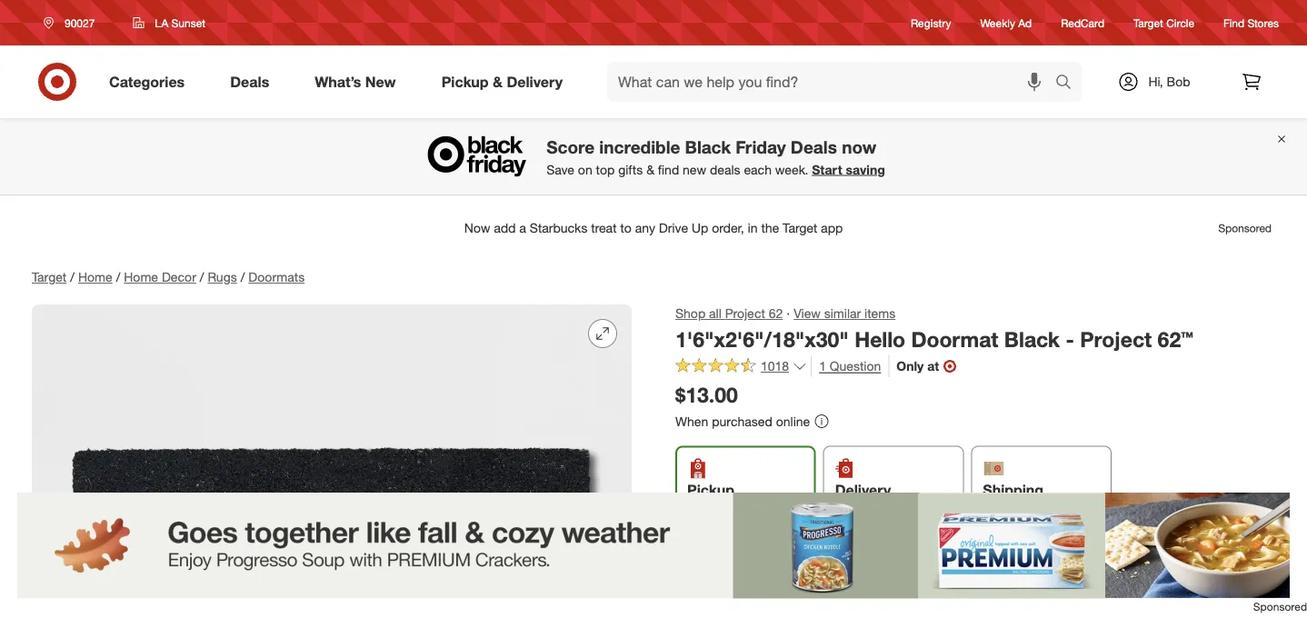 Task type: describe. For each thing, give the bounding box(es) containing it.
16
[[1074, 502, 1086, 516]]

purchased
[[712, 413, 773, 429]]

search
[[1047, 75, 1091, 92]]

target circle link
[[1134, 15, 1195, 31]]

within inside pickup ready within 2 hours
[[722, 502, 750, 516]]

pickup for &
[[442, 73, 489, 91]]

$13.00
[[676, 382, 738, 408]]

target for target / home / home decor / rugs / doormats
[[32, 269, 67, 285]]

registry
[[911, 16, 952, 29]]

find
[[658, 162, 679, 177]]

0 horizontal spatial project
[[725, 305, 765, 321]]

1 vertical spatial sunset
[[772, 545, 820, 562]]

similar
[[824, 305, 861, 321]]

ad
[[1019, 16, 1032, 29]]

as
[[835, 502, 848, 516]]

question
[[830, 358, 881, 374]]

ready inside ready within 2 hours for pickup inside the store only 7 left
[[676, 573, 717, 590]]

1 vertical spatial project
[[1080, 326, 1152, 352]]

1 / from the left
[[70, 269, 75, 285]]

1018
[[761, 358, 789, 374]]

items
[[865, 305, 896, 321]]

pickup & delivery
[[442, 73, 563, 91]]

top
[[596, 162, 615, 177]]

la sunset
[[155, 16, 205, 30]]

as
[[878, 502, 889, 516]]

only at
[[897, 358, 939, 374]]

1 vertical spatial advertisement region
[[0, 493, 1307, 599]]

within inside ready within 2 hours for pickup inside the store only 7 left
[[721, 573, 759, 590]]

gifts
[[618, 162, 643, 177]]

view similar items button
[[794, 305, 896, 323]]

what's
[[315, 73, 361, 91]]

pickup ready within 2 hours
[[687, 481, 790, 516]]

on
[[578, 162, 593, 177]]

shop all project 62
[[676, 305, 783, 321]]

2 inside pickup ready within 2 hours
[[753, 502, 759, 516]]

7
[[709, 594, 717, 611]]

delivery as soon as 11am today
[[835, 481, 950, 516]]

find stores link
[[1224, 15, 1279, 31]]

4 / from the left
[[241, 269, 245, 285]]

left
[[721, 594, 742, 611]]

friday
[[736, 136, 786, 157]]

1&#39;6&#34;x2&#39;6&#34;/18&#34;x30&#34; hello doormat black - project 62&#8482;, 1 of 11 image
[[32, 305, 632, 618]]

check
[[832, 546, 868, 562]]

doormats link
[[249, 269, 305, 285]]

pickup
[[838, 573, 881, 590]]

what's new link
[[299, 62, 419, 102]]

hello
[[855, 326, 906, 352]]

stores
[[905, 546, 940, 562]]

new
[[365, 73, 396, 91]]

circle
[[1167, 16, 1195, 29]]

redcard link
[[1061, 15, 1105, 31]]

check other stores
[[832, 546, 940, 562]]

all
[[709, 305, 722, 321]]

deals link
[[215, 62, 292, 102]]

sunset inside la sunset dropdown button
[[171, 16, 205, 30]]

now
[[842, 136, 877, 157]]

redcard
[[1061, 16, 1105, 29]]

weekly
[[981, 16, 1016, 29]]

deals
[[710, 162, 741, 177]]

shop
[[676, 305, 706, 321]]

2 inside ready within 2 hours for pickup inside the store only 7 left
[[763, 573, 771, 590]]

shipping get it by thu, nov 16
[[983, 481, 1086, 516]]

la inside la sunset dropdown button
[[155, 16, 168, 30]]

what's new
[[315, 73, 396, 91]]

it
[[1004, 502, 1010, 516]]

1'6"x2'6"/18"x30" hello doormat black - project 62™
[[676, 326, 1194, 352]]

1
[[819, 358, 826, 374]]

weekly ad link
[[981, 15, 1032, 31]]

1 horizontal spatial black
[[1005, 326, 1060, 352]]

62
[[769, 305, 783, 321]]

hi,
[[1149, 74, 1164, 90]]

bob
[[1167, 74, 1191, 90]]

pickup & delivery link
[[426, 62, 586, 102]]

check other stores button
[[831, 544, 941, 564]]

deals inside score incredible black friday deals now save on top gifts & find new deals each week. start saving
[[791, 136, 837, 157]]

incredible
[[599, 136, 680, 157]]

rugs link
[[208, 269, 237, 285]]

today
[[923, 502, 950, 516]]

1018 link
[[676, 356, 808, 378]]

1 question
[[819, 358, 881, 374]]

hours inside ready within 2 hours for pickup inside the store only 7 left
[[775, 573, 812, 590]]

home link
[[78, 269, 112, 285]]

store
[[952, 573, 985, 590]]

week.
[[775, 162, 809, 177]]



Task type: vqa. For each thing, say whether or not it's contained in the screenshot.
"TARTS" inside the Pop-Tarts Frosted Cookies & Crème Pastries - 12ct/20.3oz
no



Task type: locate. For each thing, give the bounding box(es) containing it.
delivery up score
[[507, 73, 563, 91]]

view
[[794, 305, 821, 321]]

saving
[[846, 162, 885, 177]]

save
[[547, 162, 575, 177]]

1 vertical spatial delivery
[[835, 481, 891, 499]]

0 horizontal spatial black
[[685, 136, 731, 157]]

1 vertical spatial &
[[647, 162, 655, 177]]

0 horizontal spatial at
[[731, 545, 745, 562]]

online
[[776, 413, 810, 429]]

pickup inside pickup ready within 2 hours
[[687, 481, 735, 499]]

0 vertical spatial &
[[493, 73, 503, 91]]

black up new
[[685, 136, 731, 157]]

target circle
[[1134, 16, 1195, 29]]

1 horizontal spatial only
[[897, 358, 924, 374]]

only
[[897, 358, 924, 374], [676, 594, 705, 611]]

1 horizontal spatial delivery
[[835, 481, 891, 499]]

/ left home link
[[70, 269, 75, 285]]

0 vertical spatial deals
[[230, 73, 269, 91]]

within up pick up at la sunset
[[722, 502, 750, 516]]

la right 'up'
[[749, 545, 768, 562]]

target link
[[32, 269, 67, 285]]

hi, bob
[[1149, 74, 1191, 90]]

1 horizontal spatial pickup
[[687, 481, 735, 499]]

registry link
[[911, 15, 952, 31]]

score
[[547, 136, 595, 157]]

What can we help you find? suggestions appear below search field
[[607, 62, 1060, 102]]

1 horizontal spatial sunset
[[772, 545, 820, 562]]

only inside ready within 2 hours for pickup inside the store only 7 left
[[676, 594, 705, 611]]

view similar items
[[794, 305, 896, 321]]

la up categories link
[[155, 16, 168, 30]]

categories link
[[94, 62, 208, 102]]

only down the "1'6"x2'6"/18"x30" hello doormat black - project 62™"
[[897, 358, 924, 374]]

thu,
[[1028, 502, 1048, 516]]

ready up the '7'
[[676, 573, 717, 590]]

home decor link
[[124, 269, 196, 285]]

target / home / home decor / rugs / doormats
[[32, 269, 305, 285]]

1 question link
[[811, 356, 881, 377]]

0 vertical spatial project
[[725, 305, 765, 321]]

black left the -
[[1005, 326, 1060, 352]]

find stores
[[1224, 16, 1279, 29]]

deals
[[230, 73, 269, 91], [791, 136, 837, 157]]

la sunset button
[[749, 543, 820, 564]]

1 horizontal spatial project
[[1080, 326, 1152, 352]]

/ left rugs
[[200, 269, 204, 285]]

start
[[812, 162, 843, 177]]

0 horizontal spatial deals
[[230, 73, 269, 91]]

/ right 'rugs' "link" at top left
[[241, 269, 245, 285]]

2 within from the top
[[721, 573, 759, 590]]

0 vertical spatial at
[[928, 358, 939, 374]]

doormat
[[911, 326, 999, 352]]

hours down la sunset button
[[775, 573, 812, 590]]

stores
[[1248, 16, 1279, 29]]

1 vertical spatial 2
[[763, 573, 771, 590]]

1 horizontal spatial la
[[749, 545, 768, 562]]

0 horizontal spatial only
[[676, 594, 705, 611]]

target for target circle
[[1134, 16, 1164, 29]]

inside
[[885, 573, 924, 590]]

home right target link at the left top of the page
[[78, 269, 112, 285]]

0 horizontal spatial sunset
[[171, 16, 205, 30]]

delivery inside delivery as soon as 11am today
[[835, 481, 891, 499]]

get
[[983, 502, 1001, 516]]

3 / from the left
[[200, 269, 204, 285]]

2 / from the left
[[116, 269, 120, 285]]

0 horizontal spatial delivery
[[507, 73, 563, 91]]

0 horizontal spatial &
[[493, 73, 503, 91]]

when
[[676, 413, 709, 429]]

score incredible black friday deals now save on top gifts & find new deals each week. start saving
[[547, 136, 885, 177]]

delivery up soon
[[835, 481, 891, 499]]

1 horizontal spatial deals
[[791, 136, 837, 157]]

0 vertical spatial target
[[1134, 16, 1164, 29]]

1 vertical spatial within
[[721, 573, 759, 590]]

ready inside pickup ready within 2 hours
[[687, 502, 718, 516]]

advertisement region
[[17, 206, 1290, 250], [0, 493, 1307, 599]]

1 vertical spatial deals
[[791, 136, 837, 157]]

hours
[[762, 502, 790, 516], [775, 573, 812, 590]]

0 vertical spatial hours
[[762, 502, 790, 516]]

decor
[[162, 269, 196, 285]]

hours inside pickup ready within 2 hours
[[762, 502, 790, 516]]

target left circle
[[1134, 16, 1164, 29]]

pick
[[676, 545, 706, 562]]

11am
[[892, 502, 920, 516]]

pickup
[[442, 73, 489, 91], [687, 481, 735, 499]]

1 vertical spatial only
[[676, 594, 705, 611]]

rugs
[[208, 269, 237, 285]]

1 horizontal spatial at
[[928, 358, 939, 374]]

2
[[753, 502, 759, 516], [763, 573, 771, 590]]

ready
[[687, 502, 718, 516], [676, 573, 717, 590]]

pickup for ready
[[687, 481, 735, 499]]

2 down la sunset button
[[763, 573, 771, 590]]

la sunset button
[[121, 6, 217, 39]]

pick up at la sunset
[[676, 545, 820, 562]]

within
[[722, 502, 750, 516], [721, 573, 759, 590]]

ready within 2 hours for pickup inside the store only 7 left
[[676, 573, 985, 611]]

0 vertical spatial only
[[897, 358, 924, 374]]

sponsored
[[1254, 600, 1307, 614]]

black
[[685, 136, 731, 157], [1005, 326, 1060, 352]]

2 home from the left
[[124, 269, 158, 285]]

1 vertical spatial la
[[749, 545, 768, 562]]

0 horizontal spatial 2
[[753, 502, 759, 516]]

1 home from the left
[[78, 269, 112, 285]]

sunset up categories link
[[171, 16, 205, 30]]

1 vertical spatial target
[[32, 269, 67, 285]]

soon
[[851, 502, 875, 516]]

hours up la sunset button
[[762, 502, 790, 516]]

deals up start
[[791, 136, 837, 157]]

shipping
[[983, 481, 1044, 499]]

1 within from the top
[[722, 502, 750, 516]]

delivery
[[507, 73, 563, 91], [835, 481, 891, 499]]

weekly ad
[[981, 16, 1032, 29]]

1 vertical spatial pickup
[[687, 481, 735, 499]]

home
[[78, 269, 112, 285], [124, 269, 158, 285]]

1 horizontal spatial home
[[124, 269, 158, 285]]

62™
[[1158, 326, 1194, 352]]

at
[[928, 358, 939, 374], [731, 545, 745, 562]]

0 horizontal spatial la
[[155, 16, 168, 30]]

1 vertical spatial hours
[[775, 573, 812, 590]]

1 horizontal spatial &
[[647, 162, 655, 177]]

black inside score incredible black friday deals now save on top gifts & find new deals each week. start saving
[[685, 136, 731, 157]]

0 horizontal spatial target
[[32, 269, 67, 285]]

1 vertical spatial at
[[731, 545, 745, 562]]

search button
[[1047, 62, 1091, 105]]

1 vertical spatial black
[[1005, 326, 1060, 352]]

0 horizontal spatial home
[[78, 269, 112, 285]]

0 vertical spatial sunset
[[171, 16, 205, 30]]

la
[[155, 16, 168, 30], [749, 545, 768, 562]]

1'6"x2'6"/18"x30"
[[676, 326, 849, 352]]

deals left what's
[[230, 73, 269, 91]]

/ right home link
[[116, 269, 120, 285]]

ready up 'pick'
[[687, 502, 718, 516]]

0 horizontal spatial pickup
[[442, 73, 489, 91]]

0 vertical spatial within
[[722, 502, 750, 516]]

project
[[725, 305, 765, 321], [1080, 326, 1152, 352]]

0 vertical spatial advertisement region
[[17, 206, 1290, 250]]

-
[[1066, 326, 1075, 352]]

target left home link
[[32, 269, 67, 285]]

pickup up 'up'
[[687, 481, 735, 499]]

1 horizontal spatial 2
[[763, 573, 771, 590]]

sunset
[[171, 16, 205, 30], [772, 545, 820, 562]]

0 vertical spatial ready
[[687, 502, 718, 516]]

find
[[1224, 16, 1245, 29]]

within up left
[[721, 573, 759, 590]]

up
[[710, 545, 727, 562]]

sunset up for at the right bottom of the page
[[772, 545, 820, 562]]

nov
[[1051, 502, 1071, 516]]

project right the -
[[1080, 326, 1152, 352]]

each
[[744, 162, 772, 177]]

only left the '7'
[[676, 594, 705, 611]]

0 vertical spatial black
[[685, 136, 731, 157]]

0 vertical spatial pickup
[[442, 73, 489, 91]]

2 up pick up at la sunset
[[753, 502, 759, 516]]

90027 button
[[32, 6, 114, 39]]

home left decor
[[124, 269, 158, 285]]

pickup right new on the left of the page
[[442, 73, 489, 91]]

& inside score incredible black friday deals now save on top gifts & find new deals each week. start saving
[[647, 162, 655, 177]]

0 vertical spatial 2
[[753, 502, 759, 516]]

0 vertical spatial delivery
[[507, 73, 563, 91]]

at down the "1'6"x2'6"/18"x30" hello doormat black - project 62™"
[[928, 358, 939, 374]]

by
[[1013, 502, 1025, 516]]

0 vertical spatial la
[[155, 16, 168, 30]]

at right 'up'
[[731, 545, 745, 562]]

doormats
[[249, 269, 305, 285]]

1 horizontal spatial target
[[1134, 16, 1164, 29]]

1 vertical spatial ready
[[676, 573, 717, 590]]

project right all
[[725, 305, 765, 321]]

for
[[816, 573, 834, 590]]



